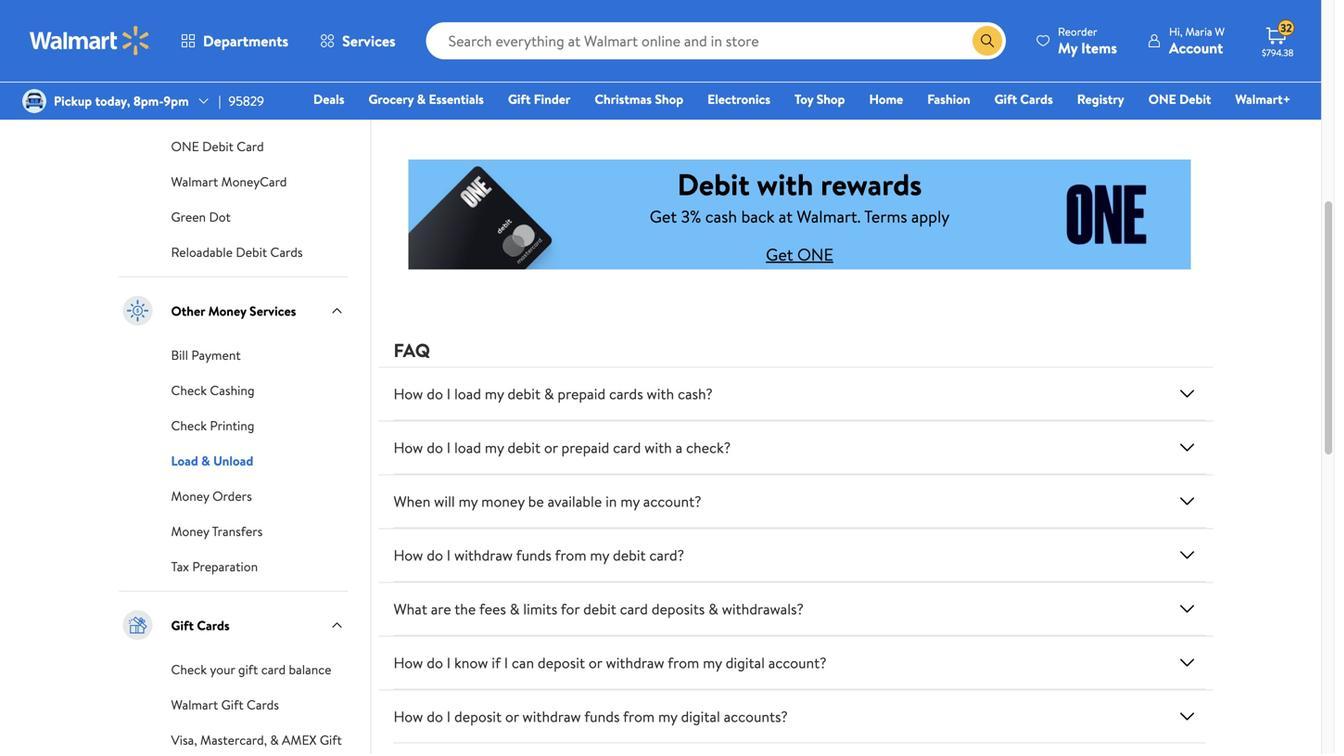 Task type: locate. For each thing, give the bounding box(es) containing it.
cards inside the gift cards link
[[1021, 90, 1053, 108]]

0 horizontal spatial deposit
[[454, 706, 502, 727]]

orders
[[212, 487, 252, 505]]

0 horizontal spatial gift cards
[[171, 616, 230, 634]]

& up how do i load my debit or prepaid card with a check?
[[544, 383, 554, 404]]

prepaid up available
[[562, 437, 610, 458]]

one down account
[[1149, 90, 1177, 108]]

account?
[[643, 491, 702, 511], [769, 652, 827, 673]]

2 vertical spatial one
[[798, 243, 834, 266]]

1 vertical spatial walmart
[[171, 173, 218, 191]]

a left check?
[[676, 437, 683, 458]]

debit left card
[[202, 137, 234, 155]]

shop inside "link"
[[655, 90, 684, 108]]

tax
[[171, 557, 189, 576]]

use inside use a debit card deposit & withdraw up to $1,000 for up to $3.74.
[[409, 18, 436, 41]]

& right deposit on the left of page
[[456, 48, 464, 66]]

1 horizontal spatial a
[[676, 437, 683, 458]]

walmart inside "link"
[[171, 173, 218, 191]]

bill payment link
[[171, 344, 241, 365]]

digital up accounts?
[[726, 652, 765, 673]]

my down 'deposits'
[[703, 652, 722, 673]]

& left more
[[968, 48, 977, 66]]

cards inside reloadable debit cards link
[[270, 243, 303, 261]]

a inside use a debit card deposit & withdraw up to $1,000 for up to $3.74.
[[440, 18, 448, 41]]

1 vertical spatial check
[[171, 416, 207, 435]]

check down bill
[[171, 381, 207, 399]]

what are the fees & limits for debit card deposits & withdrawals?
[[394, 599, 804, 619]]

accounts?
[[724, 706, 788, 727]]

prepaid left the cards
[[558, 383, 606, 404]]

2 horizontal spatial from
[[668, 652, 700, 673]]

prepaid for or
[[562, 437, 610, 458]]

deposits
[[652, 599, 705, 619]]

0 vertical spatial account?
[[643, 491, 702, 511]]

Search search field
[[426, 22, 1006, 59]]

check cashing
[[171, 381, 255, 399]]

are
[[431, 599, 451, 619]]

how do i load my debit & prepaid cards with cash? image
[[1177, 383, 1199, 405]]

rewards
[[821, 164, 922, 205]]

services up grocery
[[342, 31, 396, 51]]

shop
[[655, 90, 684, 108], [817, 90, 845, 108]]

shop for toy shop
[[817, 90, 845, 108]]

1 load from the top
[[454, 383, 481, 404]]

$794.38
[[1262, 46, 1294, 59]]

debit left at
[[678, 164, 750, 205]]

1 vertical spatial money
[[171, 487, 209, 505]]

1 horizontal spatial services
[[342, 31, 396, 51]]

money down the load
[[171, 487, 209, 505]]

cash?
[[678, 383, 713, 404]]

debit up how do i know if i can deposit or withdraw from my digital account?
[[584, 599, 617, 619]]

to left $1,000
[[539, 48, 551, 66]]

cards
[[1021, 90, 1053, 108], [270, 243, 303, 261], [197, 616, 230, 634], [247, 696, 279, 714], [171, 751, 204, 754]]

2 vertical spatial money
[[171, 522, 209, 540]]

0 vertical spatial walmart
[[241, 102, 288, 120]]

visa, mastercard, & amex gift cards
[[171, 731, 342, 754]]

get left 3% on the top right
[[650, 205, 677, 228]]

2 shop from the left
[[817, 90, 845, 108]]

cards down visa,
[[171, 751, 204, 754]]

deposit down know
[[454, 706, 502, 727]]

0 horizontal spatial to
[[539, 48, 551, 66]]

one down walmart.
[[798, 243, 834, 266]]

how for how do i withdraw funds from my debit card?
[[394, 545, 423, 565]]

1 vertical spatial load
[[454, 437, 481, 458]]

1 horizontal spatial gift cards
[[995, 90, 1053, 108]]

one for one debit
[[1149, 90, 1177, 108]]

how for how do i know if i can deposit or withdraw from my digital account?
[[394, 652, 423, 673]]

debit inside debit with rewards get 3% cash back at walmart. terms apply
[[678, 164, 750, 205]]

& right 'deposits'
[[709, 599, 719, 619]]

2 horizontal spatial digital
[[857, 18, 903, 41]]

other money services image
[[119, 292, 156, 329]]

paypal
[[929, 48, 965, 66]]

2 vertical spatial or
[[505, 706, 519, 727]]

2 check from the top
[[171, 416, 207, 435]]

3 how from the top
[[394, 545, 423, 565]]

debit
[[452, 18, 490, 41], [508, 383, 541, 404], [508, 437, 541, 458], [613, 545, 646, 565], [584, 599, 617, 619]]

0 vertical spatial prepaid
[[558, 383, 606, 404]]

0 vertical spatial for
[[594, 48, 610, 66]]

use digital accounts list item
[[800, 0, 1217, 100]]

with for cash?
[[647, 383, 674, 404]]

check?
[[686, 437, 731, 458]]

0 horizontal spatial use
[[409, 18, 436, 41]]

0 horizontal spatial funds
[[516, 545, 552, 565]]

0 horizontal spatial from
[[555, 545, 587, 565]]

 image
[[22, 89, 46, 113]]

money for transfers
[[171, 522, 209, 540]]

2 do from the top
[[427, 437, 443, 458]]

2 vertical spatial walmart
[[171, 696, 218, 714]]

2 horizontal spatial one
[[1149, 90, 1177, 108]]

gift up mastercard,
[[221, 696, 244, 714]]

at
[[779, 205, 793, 228]]

walmart up card
[[241, 102, 288, 120]]

deals
[[314, 90, 345, 108]]

or down how do i load my debit & prepaid cards with cash?
[[544, 437, 558, 458]]

1 vertical spatial funds
[[584, 706, 620, 727]]

0 vertical spatial funds
[[516, 545, 552, 565]]

funds down be at left
[[516, 545, 552, 565]]

money right other
[[208, 302, 246, 320]]

fashion link
[[919, 89, 979, 109]]

1 horizontal spatial deposit
[[538, 652, 585, 673]]

0 horizontal spatial for
[[561, 599, 580, 619]]

cashing
[[210, 381, 255, 399]]

printing
[[210, 416, 255, 435]]

2 use from the left
[[826, 18, 853, 41]]

withdraw inside use a debit card deposit & withdraw up to $1,000 for up to $3.74.
[[467, 48, 519, 66]]

gift cards image
[[119, 607, 156, 644]]

walmart moneycard link
[[171, 171, 287, 191]]

&
[[456, 48, 464, 66], [968, 48, 977, 66], [417, 90, 426, 108], [544, 383, 554, 404], [201, 452, 210, 470], [510, 599, 520, 619], [709, 599, 719, 619], [270, 731, 279, 749]]

1 vertical spatial one
[[171, 137, 199, 155]]

get down at
[[766, 243, 794, 266]]

3 do from the top
[[427, 545, 443, 565]]

cards up your
[[197, 616, 230, 634]]

1 use from the left
[[409, 18, 436, 41]]

0 vertical spatial one
[[1149, 90, 1177, 108]]

moneycard
[[221, 173, 287, 191]]

preparation
[[192, 557, 258, 576]]

up up gift finder
[[522, 48, 536, 66]]

gift right gift cards icon at left bottom
[[171, 616, 194, 634]]

2 how from the top
[[394, 437, 423, 458]]

withdrawals?
[[722, 599, 804, 619]]

gift inside "link"
[[508, 90, 531, 108]]

registry link
[[1069, 89, 1133, 109]]

funds down how do i know if i can deposit or withdraw from my digital account?
[[584, 706, 620, 727]]

debit right reloadable on the left of the page
[[236, 243, 267, 261]]

withdraw down can
[[523, 706, 581, 727]]

1 horizontal spatial up
[[614, 48, 627, 66]]

search icon image
[[980, 33, 995, 48]]

more
[[980, 48, 1010, 66]]

0 vertical spatial services
[[342, 31, 396, 51]]

0 vertical spatial check
[[171, 381, 207, 399]]

deposit right can
[[538, 652, 585, 673]]

card down the cards
[[613, 437, 641, 458]]

from down 'deposits'
[[668, 652, 700, 673]]

account? down withdrawals?
[[769, 652, 827, 673]]

check printing
[[171, 416, 255, 435]]

do for how do i deposit or withdraw funds from my digital accounts?
[[427, 706, 443, 727]]

shop down $3.74.
[[655, 90, 684, 108]]

one debit card
[[171, 137, 264, 155]]

0 vertical spatial with
[[757, 164, 814, 205]]

withdraw down what are the fees & limits for debit card deposits & withdrawals?
[[606, 652, 665, 673]]

2 vertical spatial check
[[171, 660, 207, 678]]

card
[[237, 137, 264, 155]]

how for how do i deposit or withdraw funds from my digital accounts?
[[394, 706, 423, 727]]

other
[[171, 302, 205, 320]]

2 vertical spatial digital
[[681, 706, 720, 727]]

withdraw up essentials
[[467, 48, 519, 66]]

prepaid
[[558, 383, 606, 404], [562, 437, 610, 458]]

check left your
[[171, 660, 207, 678]]

2 vertical spatial with
[[645, 437, 672, 458]]

8pm-
[[133, 92, 164, 110]]

& right the load
[[201, 452, 210, 470]]

for right limits
[[561, 599, 580, 619]]

1 how from the top
[[394, 383, 423, 404]]

how do i load my debit or prepaid card with a check? image
[[1177, 436, 1199, 459]]

card up gift finder
[[494, 18, 526, 41]]

today,
[[95, 92, 130, 110]]

1 vertical spatial with
[[647, 383, 674, 404]]

walmart inside 'walmart gift cards' link
[[171, 696, 218, 714]]

0 vertical spatial money
[[208, 302, 246, 320]]

debit inside reloadable debit cards link
[[236, 243, 267, 261]]

0 vertical spatial load
[[454, 383, 481, 404]]

1 horizontal spatial use
[[826, 18, 853, 41]]

gift down more
[[995, 90, 1017, 108]]

list
[[383, 0, 1217, 100]]

with
[[757, 164, 814, 205], [647, 383, 674, 404], [645, 437, 672, 458]]

departments
[[203, 31, 289, 51]]

with for a
[[645, 437, 672, 458]]

for right $1,000
[[594, 48, 610, 66]]

0 horizontal spatial one
[[171, 137, 199, 155]]

1 vertical spatial gift cards
[[171, 616, 230, 634]]

1 horizontal spatial to
[[630, 48, 643, 66]]

cards down options at the top right of the page
[[1021, 90, 1053, 108]]

my
[[1058, 38, 1078, 58]]

one down capital
[[171, 137, 199, 155]]

2 up from the left
[[614, 48, 627, 66]]

up left $3.74.
[[614, 48, 627, 66]]

1 vertical spatial prepaid
[[562, 437, 610, 458]]

card right gift
[[261, 660, 286, 678]]

cards inside visa, mastercard, & amex gift cards
[[171, 751, 204, 754]]

1 vertical spatial digital
[[726, 652, 765, 673]]

1 horizontal spatial from
[[623, 706, 655, 727]]

0 horizontal spatial account?
[[643, 491, 702, 511]]

card?
[[650, 545, 685, 565]]

debit inside one debit card link
[[202, 137, 234, 155]]

1 vertical spatial get
[[766, 243, 794, 266]]

load for how do i load my debit & prepaid cards with cash?
[[454, 383, 481, 404]]

debit up how do i load my debit or prepaid card with a check?
[[508, 383, 541, 404]]

1 horizontal spatial for
[[594, 48, 610, 66]]

or down can
[[505, 706, 519, 727]]

walmart up visa,
[[171, 696, 218, 714]]

use for use digital accounts
[[826, 18, 853, 41]]

get inside debit with rewards get 3% cash back at walmart. terms apply
[[650, 205, 677, 228]]

3%
[[681, 205, 701, 228]]

my right will on the left bottom of the page
[[459, 491, 478, 511]]

2 vertical spatial from
[[623, 706, 655, 727]]

use up 'chime,'
[[826, 18, 853, 41]]

rewards®
[[291, 102, 343, 120]]

the
[[455, 599, 476, 619]]

1 horizontal spatial one
[[798, 243, 834, 266]]

gift finder link
[[500, 89, 579, 109]]

1 horizontal spatial shop
[[817, 90, 845, 108]]

my up the money
[[485, 437, 504, 458]]

toy shop
[[795, 90, 845, 108]]

with inside debit with rewards get 3% cash back at walmart. terms apply
[[757, 164, 814, 205]]

gift right amex
[[320, 731, 342, 749]]

i for how do i load my debit or prepaid card with a check?
[[447, 437, 451, 458]]

walmart up green dot link
[[171, 173, 218, 191]]

debit down account
[[1180, 90, 1212, 108]]

gift cards up your
[[171, 616, 230, 634]]

for inside use a debit card deposit & withdraw up to $1,000 for up to $3.74.
[[594, 48, 610, 66]]

for
[[594, 48, 610, 66], [561, 599, 580, 619]]

check up the load
[[171, 416, 207, 435]]

money transfers link
[[171, 520, 263, 541]]

debit inside 'one debit' link
[[1180, 90, 1212, 108]]

up
[[522, 48, 536, 66], [614, 48, 627, 66]]

use up deposit on the left of page
[[409, 18, 436, 41]]

christmas shop
[[595, 90, 684, 108]]

money up tax
[[171, 522, 209, 540]]

1 vertical spatial deposit
[[454, 706, 502, 727]]

account? up the card?
[[643, 491, 702, 511]]

0 horizontal spatial or
[[505, 706, 519, 727]]

5 how from the top
[[394, 706, 423, 727]]

debit up deposit on the left of page
[[452, 18, 490, 41]]

from down how do i know if i can deposit or withdraw from my digital account?
[[623, 706, 655, 727]]

4 how from the top
[[394, 652, 423, 673]]

accounts
[[907, 18, 972, 41]]

1 shop from the left
[[655, 90, 684, 108]]

list containing use a debit card
[[383, 0, 1217, 100]]

debit inside use a debit card deposit & withdraw up to $1,000 for up to $3.74.
[[452, 18, 490, 41]]

a
[[440, 18, 448, 41], [676, 437, 683, 458]]

fees
[[479, 599, 506, 619]]

3 check from the top
[[171, 660, 207, 678]]

1 do from the top
[[427, 383, 443, 404]]

gift
[[508, 90, 531, 108], [995, 90, 1017, 108], [171, 616, 194, 634], [221, 696, 244, 714], [320, 731, 342, 749]]

walmart.
[[797, 205, 861, 228]]

& right fees on the left of the page
[[510, 599, 520, 619]]

0 horizontal spatial services
[[250, 302, 296, 320]]

digital up cash
[[857, 18, 903, 41]]

how do i withdraw funds from my debit card? image
[[1177, 544, 1199, 566]]

departments button
[[165, 19, 304, 63]]

apply
[[912, 205, 950, 228]]

& left amex
[[270, 731, 279, 749]]

0 horizontal spatial a
[[440, 18, 448, 41]]

cards inside 'walmart gift cards' link
[[247, 696, 279, 714]]

get one
[[766, 243, 834, 266]]

from down available
[[555, 545, 587, 565]]

0 vertical spatial a
[[440, 18, 448, 41]]

bill payment
[[171, 346, 241, 364]]

to left $3.74.
[[630, 48, 643, 66]]

use a debit card deposit & withdraw up to $1,000 for up to $3.74.
[[409, 18, 677, 66]]

gift cards down options at the top right of the page
[[995, 90, 1053, 108]]

95829
[[229, 92, 264, 110]]

1 horizontal spatial get
[[766, 243, 794, 266]]

2 load from the top
[[454, 437, 481, 458]]

check for check your gift card balance
[[171, 660, 207, 678]]

deposit
[[538, 652, 585, 673], [454, 706, 502, 727]]

visa, mastercard, & amex gift cards link
[[171, 729, 342, 754]]

0 vertical spatial get
[[650, 205, 677, 228]]

cards down moneycard
[[270, 243, 303, 261]]

hi, maria w account
[[1170, 24, 1225, 58]]

load for how do i load my debit or prepaid card with a check?
[[454, 437, 481, 458]]

gift left finder
[[508, 90, 531, 108]]

digital left accounts?
[[681, 706, 720, 727]]

1 horizontal spatial funds
[[584, 706, 620, 727]]

1 horizontal spatial or
[[544, 437, 558, 458]]

when
[[394, 491, 431, 511]]

shop right toy
[[817, 90, 845, 108]]

card inside use a debit card deposit & withdraw up to $1,000 for up to $3.74.
[[494, 18, 526, 41]]

0 horizontal spatial get
[[650, 205, 677, 228]]

grocery & essentials
[[369, 90, 484, 108]]

$1,000
[[554, 48, 591, 66]]

0 vertical spatial digital
[[857, 18, 903, 41]]

1 horizontal spatial account?
[[769, 652, 827, 673]]

mastercard,
[[200, 731, 267, 749]]

walmart gift cards
[[171, 696, 279, 714]]

1 vertical spatial or
[[589, 652, 603, 673]]

reloadable debit cards
[[171, 243, 303, 261]]

5 do from the top
[[427, 706, 443, 727]]

fashion
[[928, 90, 971, 108]]

0 vertical spatial or
[[544, 437, 558, 458]]

a up deposit on the left of page
[[440, 18, 448, 41]]

0 horizontal spatial up
[[522, 48, 536, 66]]

use a debit card list item
[[383, 0, 800, 100]]

use inside use digital accounts chime, cash app, paypal & more options available.
[[826, 18, 853, 41]]

or down what are the fees & limits for debit card deposits & withdrawals?
[[589, 652, 603, 673]]

0 horizontal spatial shop
[[655, 90, 684, 108]]

4 do from the top
[[427, 652, 443, 673]]

faq
[[394, 337, 430, 363]]

1 vertical spatial a
[[676, 437, 683, 458]]

capital
[[171, 102, 211, 120]]

cards down check your gift card balance
[[247, 696, 279, 714]]

w
[[1215, 24, 1225, 39]]

services down reloadable debit cards
[[250, 302, 296, 320]]

1 check from the top
[[171, 381, 207, 399]]

check cashing link
[[171, 379, 255, 400]]

from
[[555, 545, 587, 565], [668, 652, 700, 673], [623, 706, 655, 727]]

debit for one debit
[[1180, 90, 1212, 108]]

& inside use digital accounts chime, cash app, paypal & more options available.
[[968, 48, 977, 66]]



Task type: describe. For each thing, give the bounding box(es) containing it.
debit with rewards get 3% cash back at walmart. terms apply
[[650, 164, 950, 228]]

how do i know if i can deposit or withdraw from my digital account? image
[[1177, 651, 1199, 674]]

items
[[1082, 38, 1118, 58]]

reloadable debit cards link
[[171, 241, 303, 262]]

christmas shop link
[[586, 89, 692, 109]]

Walmart Site-Wide search field
[[426, 22, 1006, 59]]

toy shop link
[[787, 89, 854, 109]]

balance
[[289, 660, 332, 678]]

check your gift card balance
[[171, 660, 332, 678]]

debit left the card?
[[613, 545, 646, 565]]

gift inside visa, mastercard, & amex gift cards
[[320, 731, 342, 749]]

0 vertical spatial from
[[555, 545, 587, 565]]

do for how do i load my debit & prepaid cards with cash?
[[427, 383, 443, 404]]

app,
[[900, 48, 925, 66]]

cash
[[869, 48, 896, 66]]

registry
[[1077, 90, 1125, 108]]

cards
[[609, 383, 643, 404]]

0 vertical spatial gift cards
[[995, 90, 1053, 108]]

use for use a debit card
[[409, 18, 436, 41]]

walmart moneycard
[[171, 173, 287, 191]]

debit for one debit card
[[202, 137, 234, 155]]

debit up be at left
[[508, 437, 541, 458]]

my up what are the fees & limits for debit card deposits & withdrawals?
[[590, 545, 609, 565]]

when will my money be available in my account? image
[[1177, 490, 1199, 512]]

32
[[1281, 20, 1293, 36]]

1 horizontal spatial digital
[[726, 652, 765, 673]]

capital one walmart rewards®
[[171, 102, 343, 120]]

money orders
[[171, 487, 252, 505]]

load & unload link
[[171, 450, 253, 470]]

transfers
[[212, 522, 263, 540]]

one debit
[[1149, 90, 1212, 108]]

do for how do i know if i can deposit or withdraw from my digital account?
[[427, 652, 443, 673]]

gift
[[238, 660, 258, 678]]

i for how do i know if i can deposit or withdraw from my digital account?
[[447, 652, 451, 673]]

load & unload
[[171, 452, 253, 470]]

available
[[548, 491, 602, 511]]

shop for christmas shop
[[655, 90, 684, 108]]

toy
[[795, 90, 814, 108]]

1 vertical spatial for
[[561, 599, 580, 619]]

tax preparation link
[[171, 556, 258, 576]]

deals link
[[305, 89, 353, 109]]

terms
[[864, 205, 908, 228]]

how do i deposit or withdraw funds from my digital accounts?
[[394, 706, 788, 727]]

digital inside use digital accounts chime, cash app, paypal & more options available.
[[857, 18, 903, 41]]

walmart+
[[1236, 90, 1291, 108]]

debit with rewards. get 3% cash back at walmart. terms apply. image
[[409, 144, 1191, 285]]

my down how do i know if i can deposit or withdraw from my digital account?
[[658, 706, 678, 727]]

what
[[394, 599, 427, 619]]

when will my money be available in my account?
[[394, 491, 702, 511]]

walmart for walmart gift cards
[[171, 696, 218, 714]]

services button
[[304, 19, 411, 63]]

gift finder
[[508, 90, 571, 108]]

0 horizontal spatial digital
[[681, 706, 720, 727]]

one debit card link
[[171, 135, 264, 156]]

2 horizontal spatial or
[[589, 652, 603, 673]]

9pm
[[164, 92, 189, 110]]

services inside popup button
[[342, 31, 396, 51]]

dot
[[209, 208, 231, 226]]

reloadable
[[171, 243, 233, 261]]

how do i know if i can deposit or withdraw from my digital account?
[[394, 652, 827, 673]]

do for how do i withdraw funds from my debit card?
[[427, 545, 443, 565]]

& inside visa, mastercard, & amex gift cards
[[270, 731, 279, 749]]

green dot
[[171, 208, 231, 226]]

if
[[492, 652, 501, 673]]

account
[[1170, 38, 1224, 58]]

money orders link
[[171, 485, 252, 505]]

1 vertical spatial account?
[[769, 652, 827, 673]]

reorder
[[1058, 24, 1098, 39]]

gift cards link
[[986, 89, 1062, 109]]

debit for reloadable debit cards
[[236, 243, 267, 261]]

cash
[[705, 205, 737, 228]]

2 to from the left
[[630, 48, 643, 66]]

credit & debit image
[[119, 48, 156, 85]]

visa,
[[171, 731, 197, 749]]

walmart+ link
[[1227, 89, 1299, 109]]

home
[[869, 90, 904, 108]]

in
[[606, 491, 617, 511]]

i for how do i deposit or withdraw funds from my digital accounts?
[[447, 706, 451, 727]]

|
[[219, 92, 221, 110]]

check for check printing
[[171, 416, 207, 435]]

how do i load my debit or prepaid card with a check?
[[394, 437, 731, 458]]

hi,
[[1170, 24, 1183, 39]]

1 vertical spatial services
[[250, 302, 296, 320]]

your
[[210, 660, 235, 678]]

reorder my items
[[1058, 24, 1118, 58]]

| 95829
[[219, 92, 264, 110]]

bill
[[171, 346, 188, 364]]

prepaid for &
[[558, 383, 606, 404]]

$3.74.
[[646, 48, 677, 66]]

walmart image
[[30, 26, 150, 56]]

& inside use a debit card deposit & withdraw up to $1,000 for up to $3.74.
[[456, 48, 464, 66]]

1 up from the left
[[522, 48, 536, 66]]

be
[[528, 491, 544, 511]]

check for check cashing
[[171, 381, 207, 399]]

check printing link
[[171, 415, 255, 435]]

0 vertical spatial deposit
[[538, 652, 585, 673]]

options
[[1013, 48, 1055, 66]]

walmart for walmart moneycard
[[171, 173, 218, 191]]

1 vertical spatial from
[[668, 652, 700, 673]]

green
[[171, 208, 206, 226]]

deposit
[[409, 48, 452, 66]]

how for how do i load my debit or prepaid card with a check?
[[394, 437, 423, 458]]

know
[[454, 652, 488, 673]]

do for how do i load my debit or prepaid card with a check?
[[427, 437, 443, 458]]

electronics
[[708, 90, 771, 108]]

i for how do i load my debit & prepaid cards with cash?
[[447, 383, 451, 404]]

how do i deposit or withdraw funds from my digital accounts? image
[[1177, 705, 1199, 728]]

green dot link
[[171, 206, 231, 226]]

withdraw up fees on the left of the page
[[454, 545, 513, 565]]

money transfers
[[171, 522, 263, 540]]

my up how do i load my debit or prepaid card with a check?
[[485, 383, 504, 404]]

1 to from the left
[[539, 48, 551, 66]]

other money services
[[171, 302, 296, 320]]

how for how do i load my debit & prepaid cards with cash?
[[394, 383, 423, 404]]

electronics link
[[699, 89, 779, 109]]

grocery
[[369, 90, 414, 108]]

one for one debit card
[[171, 137, 199, 155]]

walmart inside capital one walmart rewards® link
[[241, 102, 288, 120]]

what are the fees & limits for debit card deposits & withdrawals? image
[[1177, 598, 1199, 620]]

christmas
[[595, 90, 652, 108]]

& right grocery
[[417, 90, 426, 108]]

money for orders
[[171, 487, 209, 505]]

card left 'deposits'
[[620, 599, 648, 619]]

i for how do i withdraw funds from my debit card?
[[447, 545, 451, 565]]

my right in
[[621, 491, 640, 511]]



Task type: vqa. For each thing, say whether or not it's contained in the screenshot.
How do I load my debit or prepaid card with a check?'s 'do'
yes



